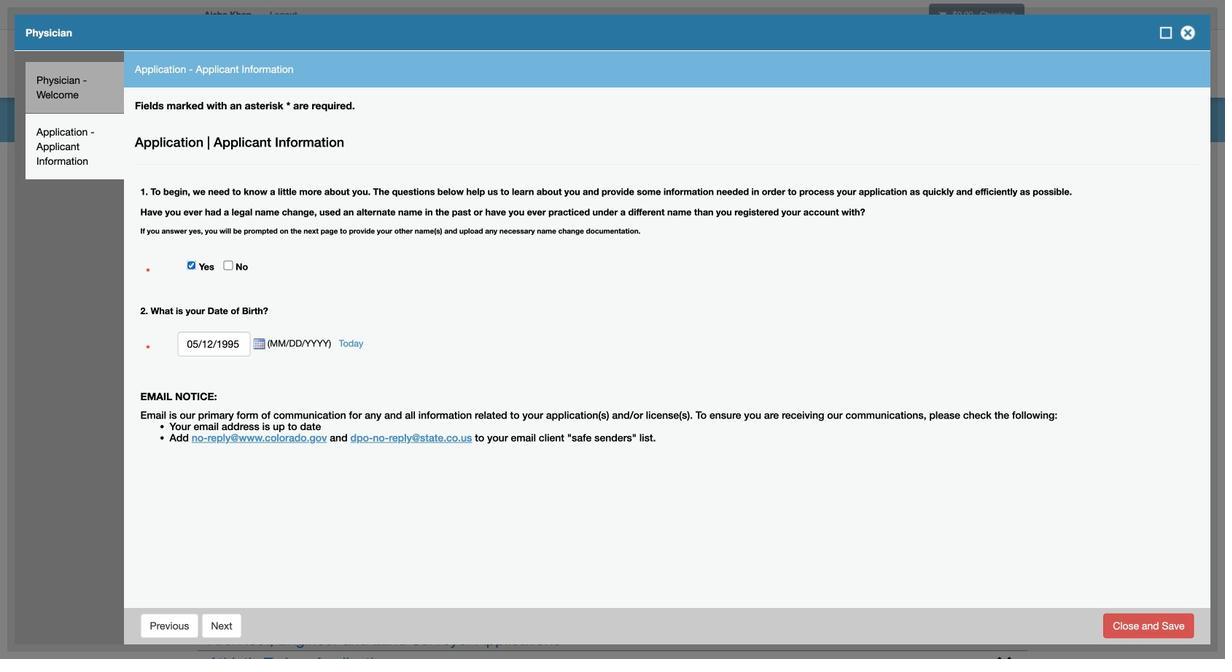 Task type: describe. For each thing, give the bounding box(es) containing it.
maximize/minimize image
[[1159, 26, 1174, 40]]



Task type: locate. For each thing, give the bounding box(es) containing it.
None image field
[[250, 339, 265, 350]]

None text field
[[178, 332, 250, 357]]

None button
[[140, 614, 199, 639], [202, 614, 242, 639], [1104, 614, 1194, 639], [140, 614, 199, 639], [202, 614, 242, 639], [1104, 614, 1194, 639]]

None checkbox
[[223, 261, 233, 270]]

None checkbox
[[187, 261, 196, 270]]

close window image
[[1177, 21, 1200, 44]]



